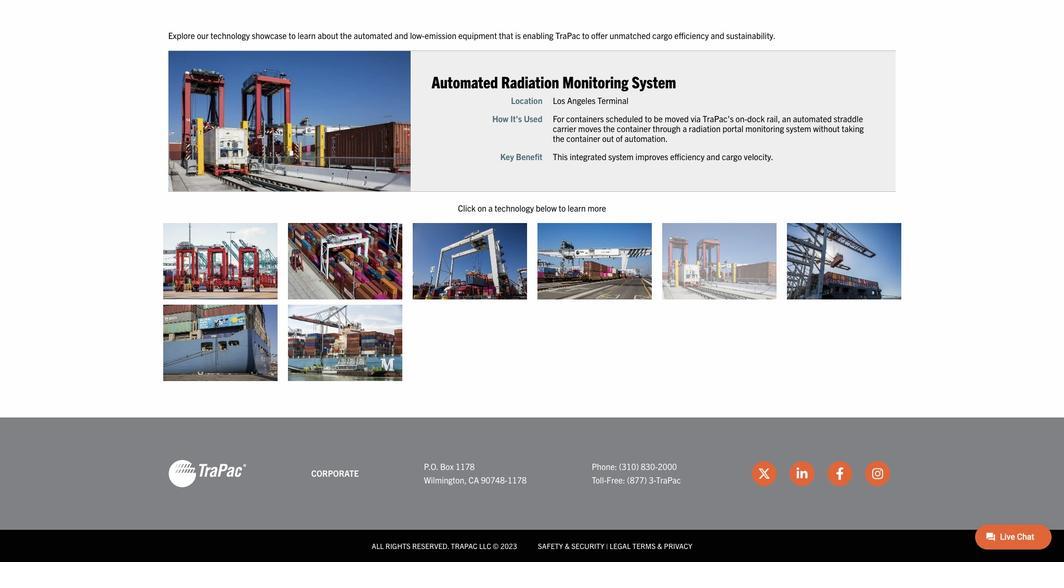 Task type: locate. For each thing, give the bounding box(es) containing it.
and
[[395, 30, 408, 40], [711, 30, 725, 40], [707, 152, 720, 162]]

automated right an
[[793, 113, 832, 124]]

learn left more
[[568, 203, 586, 213]]

automated
[[354, 30, 393, 40], [793, 113, 832, 124]]

1 vertical spatial system
[[609, 152, 634, 162]]

1 horizontal spatial automated
[[793, 113, 832, 124]]

system right rail,
[[786, 123, 812, 134]]

system
[[786, 123, 812, 134], [609, 152, 634, 162]]

a
[[683, 123, 687, 134], [489, 203, 493, 213]]

efficiency
[[675, 30, 709, 40], [670, 152, 705, 162]]

for containers scheduled to be moved via trapac's on-dock rail, an automated straddle carrier moves the container through a radiation portal monitoring system without taking the container out of automation.
[[553, 113, 864, 144]]

enabling
[[523, 30, 554, 40]]

0 horizontal spatial cargo
[[653, 30, 673, 40]]

all
[[372, 541, 384, 550]]

1 horizontal spatial system
[[786, 123, 812, 134]]

learn
[[298, 30, 316, 40], [568, 203, 586, 213]]

automated left low-
[[354, 30, 393, 40]]

more
[[588, 203, 606, 213]]

1 vertical spatial technology
[[495, 203, 534, 213]]

security
[[572, 541, 605, 550]]

phone: (310) 830-2000 toll-free: (877) 3-trapac
[[592, 461, 681, 485]]

1 vertical spatial trapac los angeles automated radiation scanning image
[[662, 223, 777, 299]]

unmatched
[[610, 30, 651, 40]]

0 vertical spatial system
[[786, 123, 812, 134]]

this integrated system improves efficiency and cargo velocity.
[[553, 152, 774, 162]]

terms
[[633, 541, 656, 550]]

0 vertical spatial efficiency
[[675, 30, 709, 40]]

emission
[[425, 30, 457, 40]]

90748-
[[481, 475, 508, 485]]

& right safety
[[565, 541, 570, 550]]

sustainability.
[[726, 30, 776, 40]]

trapac
[[556, 30, 581, 40], [656, 475, 681, 485]]

container left be
[[617, 123, 651, 134]]

cargo left velocity. at the right of page
[[722, 152, 742, 162]]

3-
[[649, 475, 656, 485]]

the
[[340, 30, 352, 40], [603, 123, 615, 134], [553, 133, 565, 144]]

system down of
[[609, 152, 634, 162]]

trapac down the 2000
[[656, 475, 681, 485]]

on
[[478, 203, 487, 213]]

technology right 'our'
[[211, 30, 250, 40]]

&
[[565, 541, 570, 550], [658, 541, 663, 550]]

the left of
[[603, 123, 615, 134]]

moves
[[578, 123, 602, 134]]

integrated
[[570, 152, 607, 162]]

p.o. box 1178 wilmington, ca 90748-1178
[[424, 461, 527, 485]]

how
[[492, 113, 509, 124]]

dock
[[748, 113, 765, 124]]

0 vertical spatial learn
[[298, 30, 316, 40]]

learn left about
[[298, 30, 316, 40]]

radiation
[[689, 123, 721, 134]]

straddle
[[834, 113, 863, 124]]

the up this
[[553, 133, 565, 144]]

automation.
[[625, 133, 668, 144]]

system inside the for containers scheduled to be moved via trapac's on-dock rail, an automated straddle carrier moves the container through a radiation portal monitoring system without taking the container out of automation.
[[786, 123, 812, 134]]

1 horizontal spatial &
[[658, 541, 663, 550]]

1 vertical spatial automated
[[793, 113, 832, 124]]

portal
[[723, 123, 744, 134]]

cargo
[[653, 30, 673, 40], [722, 152, 742, 162]]

1178 right ca
[[508, 475, 527, 485]]

key benefit
[[500, 152, 543, 162]]

on-
[[736, 113, 748, 124]]

safety & security | legal terms & privacy
[[538, 541, 693, 550]]

be
[[654, 113, 663, 124]]

0 vertical spatial automated
[[354, 30, 393, 40]]

0 horizontal spatial &
[[565, 541, 570, 550]]

1 vertical spatial a
[[489, 203, 493, 213]]

0 vertical spatial technology
[[211, 30, 250, 40]]

1178 up ca
[[456, 461, 475, 472]]

automated
[[432, 71, 498, 92]]

toll-
[[592, 475, 607, 485]]

1 horizontal spatial trapac
[[656, 475, 681, 485]]

1 horizontal spatial learn
[[568, 203, 586, 213]]

1 vertical spatial cargo
[[722, 152, 742, 162]]

the right about
[[340, 30, 352, 40]]

1 horizontal spatial 1178
[[508, 475, 527, 485]]

0 horizontal spatial container
[[567, 133, 601, 144]]

0 horizontal spatial system
[[609, 152, 634, 162]]

cargo right unmatched
[[653, 30, 673, 40]]

explore
[[168, 30, 195, 40]]

1 horizontal spatial technology
[[495, 203, 534, 213]]

trapac los angeles automated radiation scanning image
[[168, 51, 411, 191], [662, 223, 777, 299]]

0 horizontal spatial trapac
[[556, 30, 581, 40]]

1 horizontal spatial a
[[683, 123, 687, 134]]

los
[[553, 95, 565, 105]]

container up 'integrated' at right
[[567, 133, 601, 144]]

technology left below
[[495, 203, 534, 213]]

to
[[289, 30, 296, 40], [582, 30, 590, 40], [645, 113, 652, 124], [559, 203, 566, 213]]

benefit
[[516, 152, 543, 162]]

to left the offer
[[582, 30, 590, 40]]

0 vertical spatial trapac
[[556, 30, 581, 40]]

an
[[782, 113, 791, 124]]

1178
[[456, 461, 475, 472], [508, 475, 527, 485]]

of
[[616, 133, 623, 144]]

rights
[[386, 541, 411, 550]]

footer
[[0, 417, 1064, 562]]

trapac right enabling
[[556, 30, 581, 40]]

without
[[813, 123, 840, 134]]

0 vertical spatial a
[[683, 123, 687, 134]]

how it's used
[[492, 113, 543, 124]]

& right terms
[[658, 541, 663, 550]]

a left via at the top of page
[[683, 123, 687, 134]]

830-
[[641, 461, 658, 472]]

a right on
[[489, 203, 493, 213]]

0 horizontal spatial trapac los angeles automated radiation scanning image
[[168, 51, 411, 191]]

explore our technology showcase to learn about the automated and low-emission equipment that is enabling trapac to offer unmatched cargo efficiency and sustainability.
[[168, 30, 776, 40]]

los angeles terminal
[[553, 95, 629, 105]]

1 vertical spatial trapac
[[656, 475, 681, 485]]

footer containing p.o. box 1178
[[0, 417, 1064, 562]]

to left be
[[645, 113, 652, 124]]

1 vertical spatial learn
[[568, 203, 586, 213]]

moved
[[665, 113, 689, 124]]

container
[[617, 123, 651, 134], [567, 133, 601, 144]]

0 horizontal spatial 1178
[[456, 461, 475, 472]]

to right below
[[559, 203, 566, 213]]

trapac los angeles automated straddle carrier image
[[163, 223, 277, 299]]

0 horizontal spatial the
[[340, 30, 352, 40]]



Task type: vqa. For each thing, say whether or not it's contained in the screenshot.
Employee
no



Task type: describe. For each thing, give the bounding box(es) containing it.
0 vertical spatial trapac los angeles automated radiation scanning image
[[168, 51, 411, 191]]

privacy
[[664, 541, 693, 550]]

key
[[500, 152, 514, 162]]

safety & security link
[[538, 541, 605, 550]]

reserved.
[[412, 541, 449, 550]]

our
[[197, 30, 209, 40]]

free:
[[607, 475, 625, 485]]

taking
[[842, 123, 864, 134]]

©
[[493, 541, 499, 550]]

2000
[[658, 461, 677, 472]]

location
[[511, 95, 543, 105]]

via
[[691, 113, 701, 124]]

and left sustainability.
[[711, 30, 725, 40]]

wilmington,
[[424, 475, 467, 485]]

to inside the for containers scheduled to be moved via trapac's on-dock rail, an automated straddle carrier moves the container through a radiation portal monitoring system without taking the container out of automation.
[[645, 113, 652, 124]]

to right showcase
[[289, 30, 296, 40]]

angeles
[[567, 95, 596, 105]]

rail,
[[767, 113, 780, 124]]

corporate
[[311, 468, 359, 478]]

1 horizontal spatial trapac los angeles automated radiation scanning image
[[662, 223, 777, 299]]

terminal
[[598, 95, 629, 105]]

0 vertical spatial 1178
[[456, 461, 475, 472]]

automated inside the for containers scheduled to be moved via trapac's on-dock rail, an automated straddle carrier moves the container through a radiation portal monitoring system without taking the container out of automation.
[[793, 113, 832, 124]]

0 horizontal spatial a
[[489, 203, 493, 213]]

0 vertical spatial cargo
[[653, 30, 673, 40]]

legal
[[610, 541, 631, 550]]

1 horizontal spatial cargo
[[722, 152, 742, 162]]

1 horizontal spatial the
[[553, 133, 565, 144]]

1 horizontal spatial container
[[617, 123, 651, 134]]

for
[[553, 113, 564, 124]]

safety
[[538, 541, 563, 550]]

trapac inside automated radiation monitoring system main content
[[556, 30, 581, 40]]

p.o.
[[424, 461, 438, 472]]

trapac
[[451, 541, 478, 550]]

|
[[606, 541, 608, 550]]

automated radiation monitoring system main content
[[158, 29, 1064, 386]]

this
[[553, 152, 568, 162]]

(310)
[[619, 461, 639, 472]]

monitoring
[[563, 71, 629, 92]]

1 vertical spatial 1178
[[508, 475, 527, 485]]

1 & from the left
[[565, 541, 570, 550]]

trapac inside phone: (310) 830-2000 toll-free: (877) 3-trapac
[[656, 475, 681, 485]]

and down the for containers scheduled to be moved via trapac's on-dock rail, an automated straddle carrier moves the container through a radiation portal monitoring system without taking the container out of automation.
[[707, 152, 720, 162]]

0 horizontal spatial automated
[[354, 30, 393, 40]]

2 & from the left
[[658, 541, 663, 550]]

scheduled
[[606, 113, 643, 124]]

(877)
[[627, 475, 647, 485]]

2 horizontal spatial the
[[603, 123, 615, 134]]

ca
[[469, 475, 479, 485]]

equipment
[[458, 30, 497, 40]]

containers
[[566, 113, 604, 124]]

improves
[[636, 152, 668, 162]]

carrier
[[553, 123, 577, 134]]

a inside the for containers scheduled to be moved via trapac's on-dock rail, an automated straddle carrier moves the container through a radiation portal monitoring system without taking the container out of automation.
[[683, 123, 687, 134]]

monitoring
[[746, 123, 784, 134]]

trapac's
[[703, 113, 734, 124]]

velocity.
[[744, 152, 774, 162]]

below
[[536, 203, 557, 213]]

that
[[499, 30, 513, 40]]

out
[[602, 133, 614, 144]]

0 horizontal spatial technology
[[211, 30, 250, 40]]

all rights reserved. trapac llc © 2023
[[372, 541, 517, 550]]

corporate image
[[168, 459, 246, 488]]

llc
[[479, 541, 491, 550]]

through
[[653, 123, 681, 134]]

low-
[[410, 30, 425, 40]]

automated radiation monitoring system
[[432, 71, 676, 92]]

used
[[524, 113, 543, 124]]

click on a technology below to learn more
[[458, 203, 606, 213]]

offer
[[591, 30, 608, 40]]

1 vertical spatial efficiency
[[670, 152, 705, 162]]

0 horizontal spatial learn
[[298, 30, 316, 40]]

and left low-
[[395, 30, 408, 40]]

trapac los angeles automated stacking crane image
[[288, 223, 402, 299]]

about
[[318, 30, 338, 40]]

phone:
[[592, 461, 617, 472]]

is
[[515, 30, 521, 40]]

showcase
[[252, 30, 287, 40]]

system
[[632, 71, 676, 92]]

radiation
[[501, 71, 559, 92]]

click
[[458, 203, 476, 213]]

box
[[440, 461, 454, 472]]

2023
[[501, 541, 517, 550]]

it's
[[511, 113, 522, 124]]

legal terms & privacy link
[[610, 541, 693, 550]]



